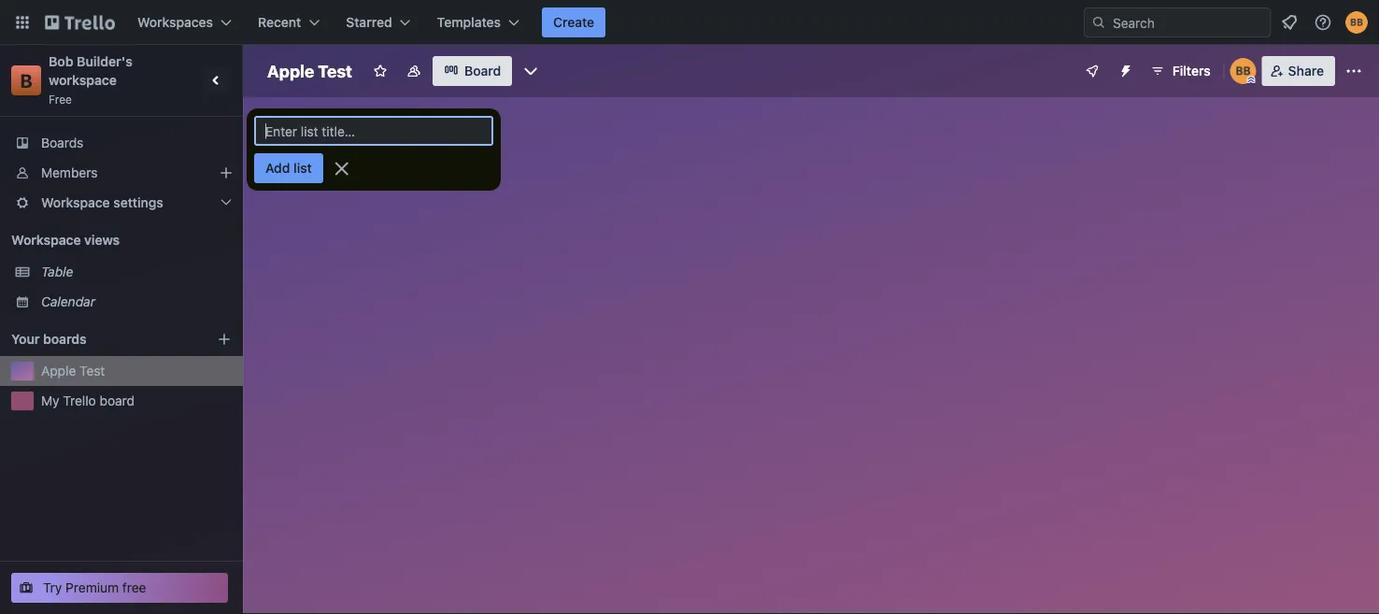 Task type: describe. For each thing, give the bounding box(es) containing it.
workspace
[[49, 72, 117, 88]]

try premium free button
[[11, 573, 228, 603]]

add board image
[[217, 332, 232, 347]]

bob builder (bobbuilder40) image
[[1346, 11, 1368, 34]]

try premium free
[[43, 580, 146, 595]]

primary element
[[0, 0, 1380, 45]]

recent button
[[247, 7, 331, 37]]

boards link
[[0, 128, 243, 158]]

share
[[1289, 63, 1324, 79]]

apple inside board name text field
[[267, 61, 314, 81]]

table
[[41, 264, 73, 279]]

Search field
[[1107, 8, 1270, 36]]

workspace visible image
[[407, 64, 422, 79]]

customize views image
[[522, 62, 540, 80]]

workspace navigation collapse icon image
[[204, 67, 230, 93]]

starred button
[[335, 7, 422, 37]]

back to home image
[[45, 7, 115, 37]]

settings
[[113, 195, 163, 210]]

my
[[41, 393, 59, 408]]

apple test link
[[41, 362, 232, 380]]

Board name text field
[[258, 56, 362, 86]]

your
[[11, 331, 40, 347]]

show menu image
[[1345, 62, 1364, 80]]

free
[[122, 580, 146, 595]]

bob
[[49, 54, 73, 69]]

members link
[[0, 158, 243, 188]]

recent
[[258, 14, 301, 30]]

this member is an admin of this board. image
[[1248, 76, 1256, 84]]

b link
[[11, 65, 41, 95]]

workspaces
[[137, 14, 213, 30]]

views
[[84, 232, 120, 248]]

members
[[41, 165, 98, 180]]

workspace settings button
[[0, 188, 243, 218]]

bob builder (bobbuilder40) image
[[1231, 58, 1257, 84]]

your boards with 2 items element
[[11, 328, 189, 351]]

0 notifications image
[[1279, 11, 1301, 34]]

your boards
[[11, 331, 87, 347]]

boards
[[41, 135, 84, 150]]

templates button
[[426, 7, 531, 37]]



Task type: vqa. For each thing, say whether or not it's contained in the screenshot.
the right Media
no



Task type: locate. For each thing, give the bounding box(es) containing it.
share button
[[1262, 56, 1336, 86]]

1 vertical spatial test
[[80, 363, 105, 379]]

templates
[[437, 14, 501, 30]]

open information menu image
[[1314, 13, 1333, 32]]

calendar link
[[41, 293, 232, 311]]

apple
[[267, 61, 314, 81], [41, 363, 76, 379]]

0 vertical spatial apple
[[267, 61, 314, 81]]

apple test up trello
[[41, 363, 105, 379]]

workspaces button
[[126, 7, 243, 37]]

apple test down recent popup button
[[267, 61, 352, 81]]

test
[[318, 61, 352, 81], [80, 363, 105, 379]]

automation image
[[1111, 56, 1137, 82]]

calendar
[[41, 294, 95, 309]]

board
[[100, 393, 135, 408]]

workspace up table
[[11, 232, 81, 248]]

starred
[[346, 14, 392, 30]]

0 horizontal spatial apple test
[[41, 363, 105, 379]]

workspace
[[41, 195, 110, 210], [11, 232, 81, 248]]

filters
[[1173, 63, 1211, 79]]

create
[[553, 14, 595, 30]]

workspace down members
[[41, 195, 110, 210]]

0 horizontal spatial test
[[80, 363, 105, 379]]

builder's
[[77, 54, 133, 69]]

bob builder's workspace link
[[49, 54, 136, 88]]

0 vertical spatial test
[[318, 61, 352, 81]]

1 horizontal spatial test
[[318, 61, 352, 81]]

apple up my
[[41, 363, 76, 379]]

test inside board name text field
[[318, 61, 352, 81]]

boards
[[43, 331, 87, 347]]

workspace inside dropdown button
[[41, 195, 110, 210]]

test left star or unstar board image
[[318, 61, 352, 81]]

premium
[[66, 580, 119, 595]]

search image
[[1092, 15, 1107, 30]]

apple test
[[267, 61, 352, 81], [41, 363, 105, 379]]

bob builder's workspace free
[[49, 54, 136, 106]]

my trello board
[[41, 393, 135, 408]]

power ups image
[[1085, 64, 1100, 79]]

trello
[[63, 393, 96, 408]]

workspace views
[[11, 232, 120, 248]]

create button
[[542, 7, 606, 37]]

apple test inside apple test link
[[41, 363, 105, 379]]

my trello board link
[[41, 392, 232, 410]]

test up the my trello board
[[80, 363, 105, 379]]

apple down recent popup button
[[267, 61, 314, 81]]

Enter list title… text field
[[254, 116, 494, 146]]

1 vertical spatial workspace
[[11, 232, 81, 248]]

try
[[43, 580, 62, 595]]

workspace settings
[[41, 195, 163, 210]]

1 vertical spatial apple
[[41, 363, 76, 379]]

b
[[20, 69, 32, 91]]

star or unstar board image
[[373, 64, 388, 79]]

0 vertical spatial workspace
[[41, 195, 110, 210]]

0 vertical spatial apple test
[[267, 61, 352, 81]]

1 horizontal spatial apple test
[[267, 61, 352, 81]]

1 horizontal spatial apple
[[267, 61, 314, 81]]

filters button
[[1145, 56, 1217, 86]]

board link
[[433, 56, 512, 86]]

0 horizontal spatial apple
[[41, 363, 76, 379]]

workspace for workspace views
[[11, 232, 81, 248]]

apple test inside board name text field
[[267, 61, 352, 81]]

board
[[465, 63, 501, 79]]

1 vertical spatial apple test
[[41, 363, 105, 379]]

table link
[[41, 263, 232, 281]]

None submit
[[254, 153, 323, 183]]

free
[[49, 93, 72, 106]]

workspace for workspace settings
[[41, 195, 110, 210]]



